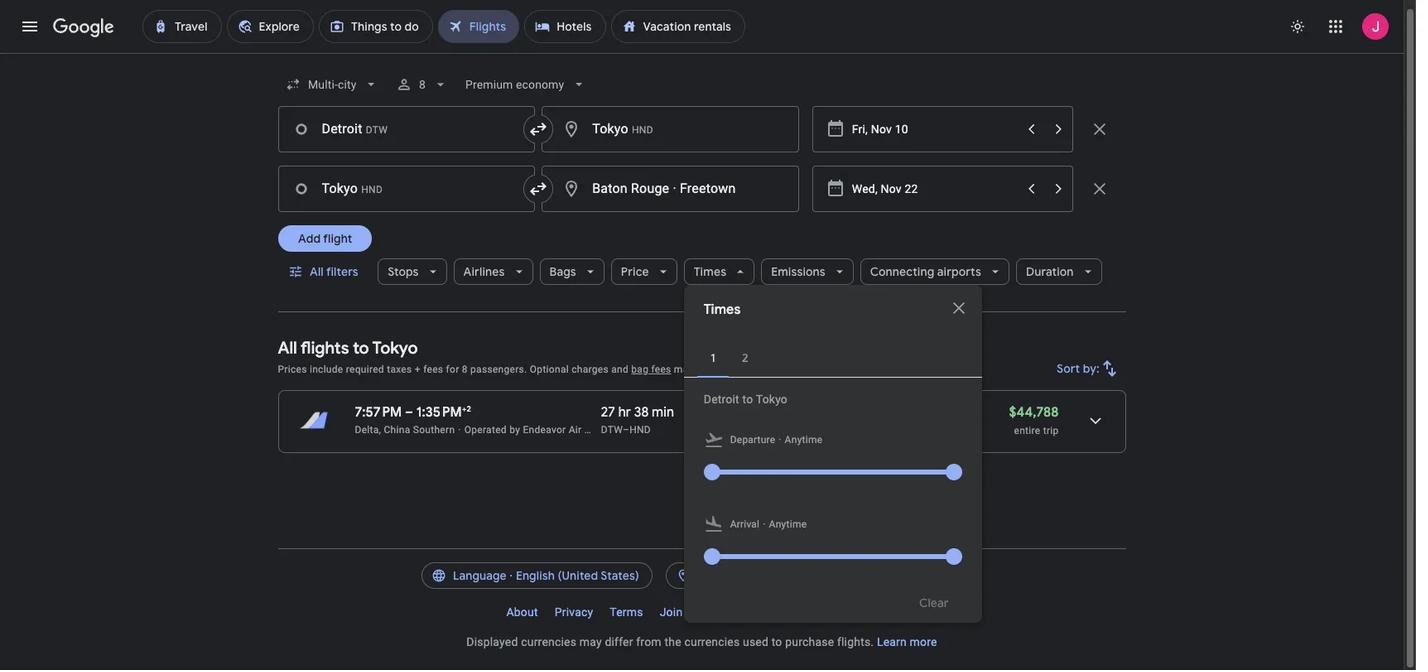 Task type: locate. For each thing, give the bounding box(es) containing it.
38
[[634, 404, 649, 421]]

airlines button
[[454, 252, 533, 292]]

Arrival time: 1:35 PM on  Sunday, November 12. text field
[[417, 404, 472, 421]]

Departure text field
[[853, 167, 1017, 211]]

fees
[[424, 364, 444, 375], [652, 364, 672, 375]]

required
[[346, 364, 384, 375]]

0 vertical spatial times
[[694, 264, 727, 279]]

stops
[[388, 264, 419, 279]]

0 vertical spatial all
[[309, 264, 323, 279]]

– down the 'hr'
[[623, 424, 630, 436]]

anytime right arrival
[[769, 519, 807, 530]]

1 vertical spatial all
[[278, 338, 297, 359]]

passenger assistance button
[[727, 364, 829, 375]]

to up the required
[[353, 338, 369, 359]]

times
[[694, 264, 727, 279], [704, 302, 741, 318]]

dba
[[585, 424, 605, 436]]

all for all filters
[[309, 264, 323, 279]]

all left the filters
[[309, 264, 323, 279]]

fees left for
[[424, 364, 444, 375]]

0 horizontal spatial currencies
[[521, 636, 577, 649]]

1 horizontal spatial 8
[[462, 364, 468, 375]]

0 horizontal spatial 8
[[419, 78, 426, 91]]

None search field
[[278, 65, 1127, 623]]

None text field
[[278, 106, 535, 152], [542, 106, 799, 152], [278, 166, 535, 212], [542, 166, 799, 212], [278, 106, 535, 152], [542, 106, 799, 152], [278, 166, 535, 212], [542, 166, 799, 212]]

to inside search field
[[743, 393, 754, 406]]

the
[[665, 636, 682, 649]]

None field
[[278, 70, 386, 99], [459, 70, 594, 99], [278, 70, 386, 99], [459, 70, 594, 99]]

1:35 pm
[[417, 404, 462, 421]]

delta,
[[355, 424, 381, 436]]

,
[[727, 424, 729, 436]]

location
[[698, 568, 745, 583]]

anytime right departure
[[785, 434, 823, 446]]

times down times popup button
[[704, 302, 741, 318]]

times inside popup button
[[694, 264, 727, 279]]

total duration 27 hr 38 min. element
[[601, 404, 709, 423]]

all up prices
[[278, 338, 297, 359]]

airports
[[938, 264, 982, 279]]

include
[[310, 364, 343, 375]]

arrival
[[731, 519, 760, 530]]

join user studies link
[[652, 599, 759, 626]]

to
[[353, 338, 369, 359], [743, 393, 754, 406], [772, 636, 783, 649]]

0 horizontal spatial to
[[353, 338, 369, 359]]

swap origin and destination. image
[[529, 179, 549, 199]]

all filters button
[[278, 252, 371, 292]]

1 horizontal spatial to
[[743, 393, 754, 406]]

states)
[[601, 568, 640, 583]]

to right used
[[772, 636, 783, 649]]

8 button
[[389, 65, 456, 104]]

air
[[569, 424, 582, 436]]

0 vertical spatial may
[[674, 364, 694, 375]]

1 horizontal spatial currencies
[[685, 636, 740, 649]]

1 vertical spatial –
[[623, 424, 630, 436]]

currencies down privacy link
[[521, 636, 577, 649]]

for
[[446, 364, 459, 375]]

states
[[793, 568, 828, 583]]

emissions
[[772, 264, 826, 279]]

27
[[601, 404, 616, 421]]

china
[[384, 424, 411, 436]]

2 vertical spatial to
[[772, 636, 783, 649]]

+
[[415, 364, 421, 375], [462, 404, 467, 414]]

min
[[652, 404, 675, 421]]

tokyo down passenger assistance button
[[756, 393, 788, 406]]

0 vertical spatial –
[[405, 404, 413, 421]]

learn
[[877, 636, 907, 649]]

2 up jfk
[[709, 404, 716, 421]]

0 horizontal spatial tokyo
[[373, 338, 418, 359]]

1 vertical spatial anytime
[[769, 519, 807, 530]]

7:57 pm
[[355, 404, 402, 421]]

to right the detroit
[[743, 393, 754, 406]]

tokyo up taxes
[[373, 338, 418, 359]]

leaves detroit metropolitan wayne county airport at 7:57 pm on friday, november 10 and arrives at haneda airport at 1:35 pm on sunday, november 12. element
[[355, 404, 472, 421]]

–
[[405, 404, 413, 421], [623, 424, 630, 436]]

2
[[467, 404, 472, 414], [709, 404, 716, 421]]

– up delta, china southern
[[405, 404, 413, 421]]

anytime for arrival
[[769, 519, 807, 530]]

1 vertical spatial to
[[743, 393, 754, 406]]

hr
[[619, 404, 631, 421]]

2 up operated
[[467, 404, 472, 414]]

+ right taxes
[[415, 364, 421, 375]]

1 vertical spatial tokyo
[[756, 393, 788, 406]]

1 vertical spatial may
[[580, 636, 602, 649]]

fees right bag
[[652, 364, 672, 375]]

Departure text field
[[853, 107, 1017, 152]]

1 horizontal spatial all
[[309, 264, 323, 279]]

anytime for departure
[[785, 434, 823, 446]]

remove flight from tokyo to baton rouge or freetown on wed, nov 22 image
[[1090, 179, 1110, 199]]

0 horizontal spatial may
[[580, 636, 602, 649]]

times right price "popup button"
[[694, 264, 727, 279]]

+ up operated
[[462, 404, 467, 414]]

+ inside 7:57 pm – 1:35 pm + 2
[[462, 404, 467, 414]]

1 horizontal spatial –
[[623, 424, 630, 436]]

1 horizontal spatial tokyo
[[756, 393, 788, 406]]

flights
[[301, 338, 349, 359]]

flight details. leaves detroit metropolitan wayne county airport at 7:57 pm on friday, november 10 and arrives at haneda airport at 1:35 pm on sunday, november 12. image
[[1076, 401, 1116, 441]]

0 horizontal spatial +
[[415, 364, 421, 375]]

(united
[[558, 568, 599, 583]]

charges
[[572, 364, 609, 375]]

1 horizontal spatial +
[[462, 404, 467, 414]]

displayed currencies may differ from the currencies used to purchase flights. learn more
[[467, 636, 938, 649]]

optional
[[530, 364, 569, 375]]

southern
[[413, 424, 455, 436]]

0 horizontal spatial –
[[405, 404, 413, 421]]

0 horizontal spatial fees
[[424, 364, 444, 375]]

currencies
[[521, 636, 577, 649], [685, 636, 740, 649]]

operated by endeavor air dba delta connection
[[465, 424, 687, 436]]

change appearance image
[[1279, 7, 1318, 46]]

0 vertical spatial to
[[353, 338, 369, 359]]

0 horizontal spatial 2
[[467, 404, 472, 414]]

currencies down join user studies link
[[685, 636, 740, 649]]

delta, china southern
[[355, 424, 455, 436]]

prices include required taxes + fees for 8 passengers. optional charges and bag fees may apply. passenger assistance
[[278, 364, 829, 375]]

none search field containing times
[[278, 65, 1127, 623]]

0 horizontal spatial all
[[278, 338, 297, 359]]

main menu image
[[20, 17, 40, 36]]

may left differ
[[580, 636, 602, 649]]

bag
[[632, 364, 649, 375]]

currency
[[886, 568, 937, 583]]

flight
[[323, 231, 352, 246]]

1 horizontal spatial fees
[[652, 364, 672, 375]]

0 vertical spatial +
[[415, 364, 421, 375]]

1 horizontal spatial 2
[[709, 404, 716, 421]]

add flight
[[298, 231, 352, 246]]

swap origin and destination. image
[[529, 119, 549, 139]]

all for all flights to tokyo
[[278, 338, 297, 359]]

may left apply.
[[674, 364, 694, 375]]

0 vertical spatial 8
[[419, 78, 426, 91]]

tokyo
[[373, 338, 418, 359], [756, 393, 788, 406]]

displayed
[[467, 636, 518, 649]]

– inside '27 hr 38 min dtw – hnd'
[[623, 424, 630, 436]]

times button
[[684, 252, 755, 292]]

– inside 7:57 pm – 1:35 pm + 2
[[405, 404, 413, 421]]

1 vertical spatial +
[[462, 404, 467, 414]]

dtw
[[601, 424, 623, 436]]

all inside button
[[309, 264, 323, 279]]

assistance
[[778, 364, 829, 375]]

0 vertical spatial anytime
[[785, 434, 823, 446]]

sort by: button
[[1050, 349, 1127, 389]]

may
[[674, 364, 694, 375], [580, 636, 602, 649]]

2 inside 7:57 pm – 1:35 pm + 2
[[467, 404, 472, 414]]

1 fees from the left
[[424, 364, 444, 375]]

layover (1 of 2) is a 2 hr 11 min layover at john f. kennedy international airport in new york. layover (2 of 2) is a 3 hr 15 min layover at guangzhou baiyun international airport in guangzhou. element
[[709, 423, 817, 437]]



Task type: vqa. For each thing, say whether or not it's contained in the screenshot.
topmost 'Star'
no



Task type: describe. For each thing, give the bounding box(es) containing it.
connection
[[634, 424, 687, 436]]

2 fees from the left
[[652, 364, 672, 375]]

used
[[743, 636, 769, 649]]

privacy
[[555, 606, 594, 619]]

operated
[[465, 424, 507, 436]]

8 inside the 8 popup button
[[419, 78, 426, 91]]

delta
[[607, 424, 631, 436]]

airlines
[[464, 264, 505, 279]]

2 inside 2 stops jfk , can
[[709, 404, 716, 421]]

stops button
[[378, 252, 447, 292]]

united
[[755, 568, 791, 583]]

join user studies
[[660, 606, 751, 619]]

$44,788 entire trip
[[1010, 404, 1059, 437]]

endeavor
[[523, 424, 566, 436]]

stops
[[719, 404, 753, 421]]

add flight button
[[278, 225, 372, 252]]

connecting airports button
[[861, 252, 1010, 292]]

and
[[612, 364, 629, 375]]

by
[[510, 424, 520, 436]]

1 vertical spatial times
[[704, 302, 741, 318]]

hnd
[[630, 424, 651, 436]]

join
[[660, 606, 683, 619]]

connecting
[[871, 264, 935, 279]]

about
[[507, 606, 538, 619]]

about link
[[498, 599, 547, 626]]

2 stops flight. element
[[709, 404, 753, 423]]

usd
[[946, 568, 970, 583]]

flights.
[[838, 636, 874, 649]]

duration button
[[1017, 252, 1103, 292]]

bags
[[550, 264, 577, 279]]

privacy link
[[547, 599, 602, 626]]

2 currencies from the left
[[685, 636, 740, 649]]

price
[[621, 264, 649, 279]]

jfk
[[709, 424, 727, 436]]

bag fees button
[[632, 364, 672, 375]]

prices
[[278, 364, 307, 375]]

7:57 pm – 1:35 pm + 2
[[355, 404, 472, 421]]

1 horizontal spatial may
[[674, 364, 694, 375]]

passenger
[[727, 364, 776, 375]]

·
[[673, 181, 677, 196]]

user
[[686, 606, 709, 619]]

1 currencies from the left
[[521, 636, 577, 649]]

duration
[[1027, 264, 1074, 279]]

learn more link
[[877, 636, 938, 649]]

from
[[637, 636, 662, 649]]

2 stops jfk , can
[[709, 404, 753, 436]]

baton rouge · freetown
[[593, 181, 736, 196]]

remove flight from detroit to tokyo on fri, nov 10 image
[[1090, 119, 1110, 139]]

united states
[[755, 568, 828, 583]]

apply.
[[697, 364, 724, 375]]

more
[[910, 636, 938, 649]]

2 horizontal spatial to
[[772, 636, 783, 649]]

price button
[[611, 252, 678, 292]]

departure
[[731, 434, 776, 446]]

by:
[[1083, 361, 1100, 376]]

filters
[[326, 264, 358, 279]]

bags button
[[540, 252, 605, 292]]

1 vertical spatial 8
[[462, 364, 468, 375]]

detroit to tokyo
[[704, 393, 788, 406]]

terms
[[610, 606, 644, 619]]

add
[[298, 231, 320, 246]]

rouge
[[631, 181, 670, 196]]

Departure time: 7:57 PM. text field
[[355, 404, 402, 421]]

language
[[453, 568, 507, 583]]

44788 US dollars text field
[[1010, 404, 1059, 421]]

emissions button
[[762, 252, 854, 292]]

0 vertical spatial tokyo
[[373, 338, 418, 359]]

sort by:
[[1057, 361, 1100, 376]]

detroit
[[704, 393, 740, 406]]

all filters
[[309, 264, 358, 279]]

purchase
[[786, 636, 835, 649]]

passengers.
[[471, 364, 527, 375]]

close dialog image
[[949, 298, 969, 318]]

studies
[[712, 606, 751, 619]]

taxes
[[387, 364, 412, 375]]

27 hr 38 min dtw – hnd
[[601, 404, 675, 436]]

freetown
[[680, 181, 736, 196]]

english
[[516, 568, 555, 583]]

differ
[[605, 636, 634, 649]]

trip
[[1044, 425, 1059, 437]]

can
[[732, 424, 753, 436]]

sort
[[1057, 361, 1081, 376]]

baton
[[593, 181, 628, 196]]

entire
[[1015, 425, 1041, 437]]

all flights to tokyo
[[278, 338, 418, 359]]



